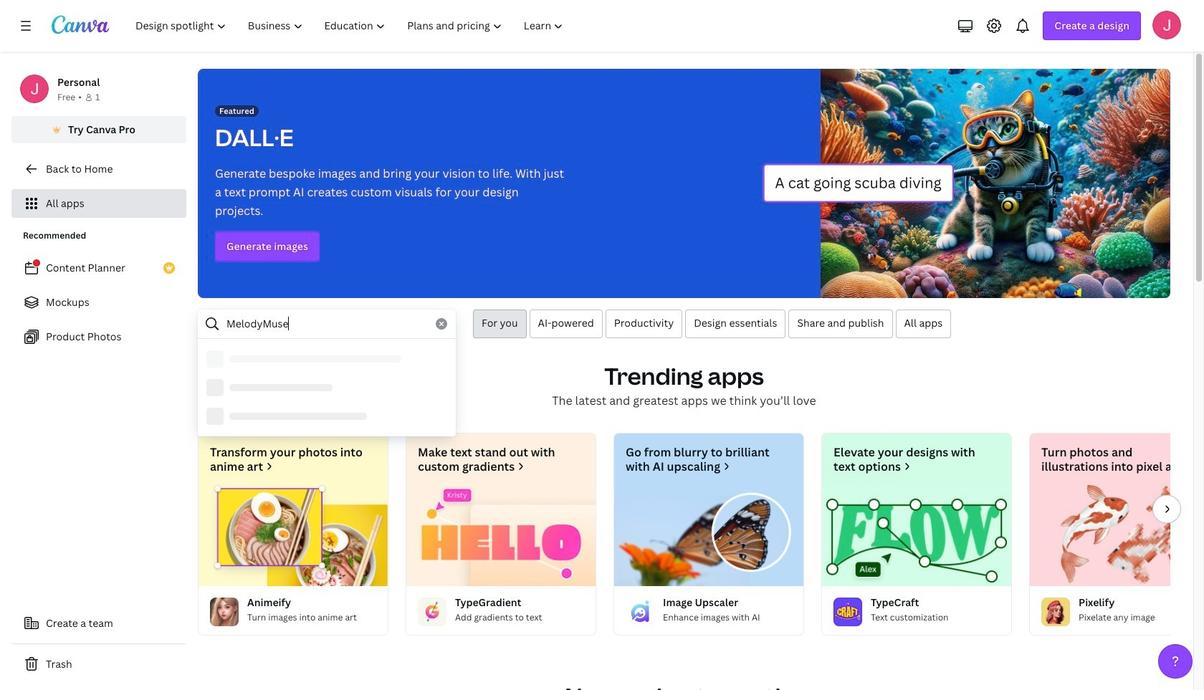 Task type: describe. For each thing, give the bounding box(es) containing it.
an image with a cursor next to a text box containing the prompt "a cat going scuba diving" to generate an image. the generated image of a cat doing scuba diving is behind the text box. image
[[763, 69, 1171, 298]]

Input field to search for apps search field
[[227, 311, 427, 338]]

pixelify image
[[1042, 598, 1071, 627]]

james peterson image
[[1153, 11, 1182, 39]]



Task type: locate. For each thing, give the bounding box(es) containing it.
typegradient image
[[407, 486, 596, 587]]

1 vertical spatial animeify image
[[210, 598, 239, 627]]

typecraft image
[[823, 486, 1012, 587]]

pixelify image
[[1031, 486, 1205, 587]]

image upscaler image
[[615, 486, 804, 587], [626, 598, 655, 627]]

top level navigation element
[[126, 11, 576, 40]]

0 vertical spatial image upscaler image
[[615, 486, 804, 587]]

animeify image
[[199, 486, 388, 587], [210, 598, 239, 627]]

typecraft image
[[834, 598, 863, 627]]

list
[[11, 254, 186, 351]]

0 vertical spatial animeify image
[[199, 486, 388, 587]]

typegradient image
[[418, 598, 447, 627]]

1 vertical spatial image upscaler image
[[626, 598, 655, 627]]



Task type: vqa. For each thing, say whether or not it's contained in the screenshot.
list
yes



